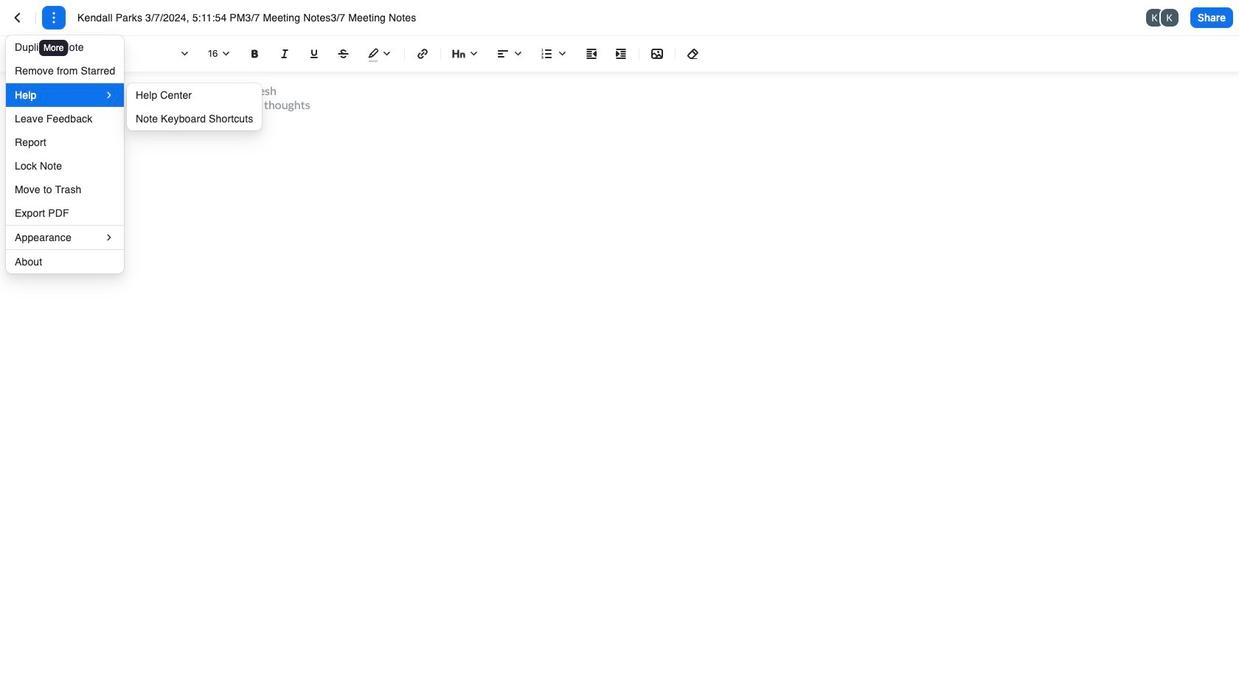 Task type: describe. For each thing, give the bounding box(es) containing it.
link image
[[414, 45, 432, 63]]

decrease indent image
[[583, 45, 601, 63]]

underline image
[[305, 45, 323, 63]]

clear style image
[[685, 45, 702, 63]]

bold image
[[246, 45, 264, 63]]

italic image
[[276, 45, 294, 63]]

increase indent image
[[612, 45, 630, 63]]



Task type: locate. For each thing, give the bounding box(es) containing it.
font, menu button, lato image
[[176, 45, 193, 63]]

tooltip
[[38, 30, 70, 58]]

insert image image
[[649, 45, 666, 63]]

strikethrough image
[[335, 45, 353, 63]]

1 kendall parks image from the left
[[1146, 9, 1164, 27]]

all notes image
[[9, 9, 27, 27]]

kendall parks image
[[1146, 9, 1164, 27], [1161, 9, 1179, 27]]

None text field
[[77, 10, 443, 25]]

menu item
[[6, 35, 124, 59], [6, 59, 124, 83], [6, 83, 124, 107], [127, 107, 262, 131], [6, 131, 124, 154], [6, 154, 124, 178], [6, 178, 124, 201], [6, 201, 124, 225], [6, 226, 124, 249], [6, 250, 124, 274]]

more image
[[45, 9, 63, 27]]

2 kendall parks image from the left
[[1161, 9, 1179, 27]]

menu
[[6, 35, 124, 274]]



Task type: vqa. For each thing, say whether or not it's contained in the screenshot.
the that within 'Zoom AI Companion is your trusted digital assistant that empowers you.'
no



